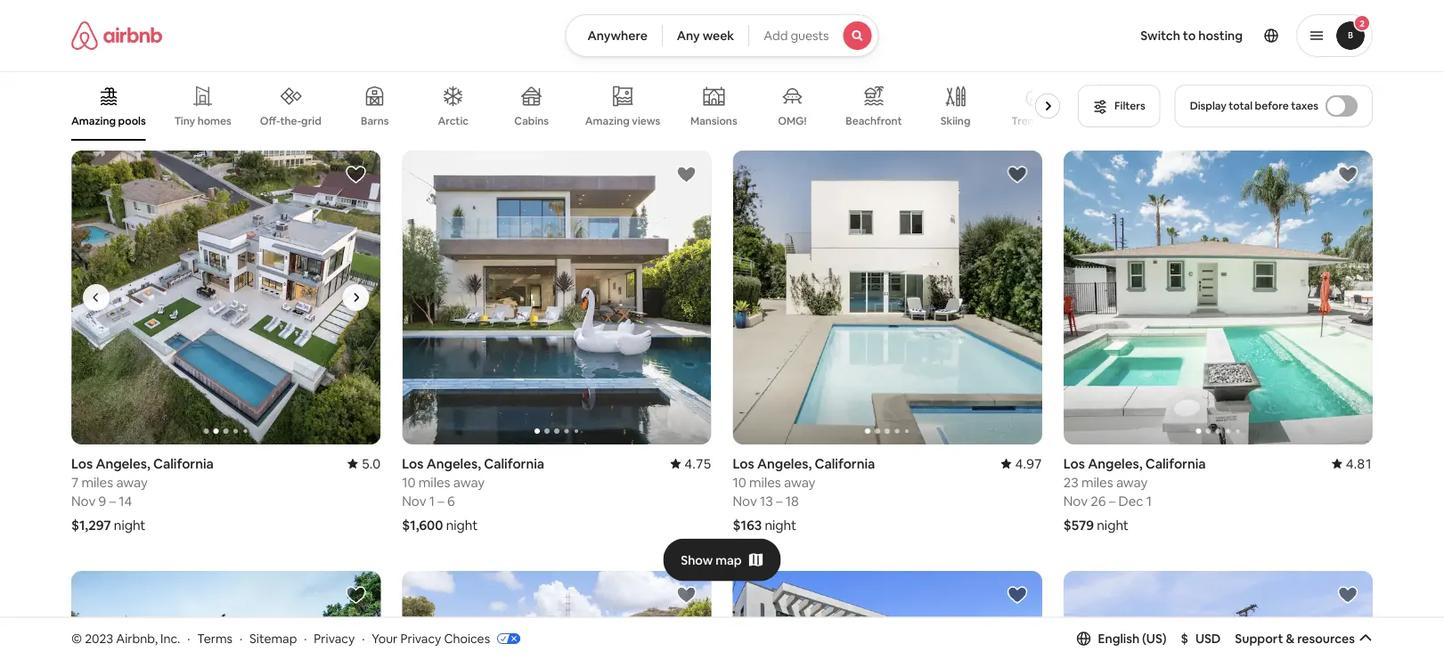 Task type: locate. For each thing, give the bounding box(es) containing it.
1 horizontal spatial privacy
[[400, 630, 441, 646]]

–
[[109, 492, 116, 509], [438, 492, 444, 509], [776, 492, 783, 509], [1109, 492, 1116, 509]]

night inside los angeles, california 23 miles away nov 26 – dec 1 $579 night
[[1097, 516, 1129, 534]]

3 night from the left
[[765, 516, 797, 534]]

nov inside the los angeles, california 10 miles away nov 1 – 6 $1,600 night
[[402, 492, 426, 509]]

amazing
[[585, 114, 630, 128], [71, 114, 116, 128]]

1 angeles, from the left
[[96, 455, 150, 472]]

· left privacy link
[[304, 630, 307, 646]]

los for los angeles, california 7 miles away nov 9 – 14 $1,297 night
[[71, 455, 93, 472]]

away up 6
[[453, 473, 485, 491]]

english (us) button
[[1077, 631, 1167, 647]]

1 inside the los angeles, california 10 miles away nov 1 – 6 $1,600 night
[[429, 492, 435, 509]]

california inside los angeles, california 7 miles away nov 9 – 14 $1,297 night
[[153, 455, 214, 472]]

nov
[[71, 492, 96, 509], [402, 492, 426, 509], [733, 492, 757, 509], [1064, 492, 1088, 509]]

$1,297
[[71, 516, 111, 534]]

angeles, up 14
[[96, 455, 150, 472]]

miles up 9
[[81, 473, 113, 491]]

los right 5.0
[[402, 455, 424, 472]]

miles
[[81, 473, 113, 491], [419, 473, 450, 491], [749, 473, 781, 491], [1082, 473, 1113, 491]]

miles up 13
[[749, 473, 781, 491]]

terms · sitemap · privacy
[[197, 630, 355, 646]]

away for dec
[[1116, 473, 1148, 491]]

away inside the los angeles, california 10 miles away nov 13 – 18 $163 night
[[784, 473, 816, 491]]

display total before taxes
[[1190, 99, 1319, 113]]

2 california from the left
[[484, 455, 544, 472]]

– inside the los angeles, california 10 miles away nov 13 – 18 $163 night
[[776, 492, 783, 509]]

1 nov from the left
[[71, 492, 96, 509]]

california for los angeles, california 10 miles away nov 13 – 18 $163 night
[[815, 455, 875, 472]]

3 angeles, from the left
[[757, 455, 812, 472]]

– left 6
[[438, 492, 444, 509]]

night down 26
[[1097, 516, 1129, 534]]

– right 13
[[776, 492, 783, 509]]

miles up 6
[[419, 473, 450, 491]]

los right 4.75
[[733, 455, 754, 472]]

4 night from the left
[[1097, 516, 1129, 534]]

away up 14
[[116, 473, 148, 491]]

night
[[114, 516, 146, 534], [446, 516, 478, 534], [765, 516, 797, 534], [1097, 516, 1129, 534]]

terms
[[197, 630, 233, 646]]

angeles, up 18
[[757, 455, 812, 472]]

angeles, for 6
[[426, 455, 481, 472]]

3 nov from the left
[[733, 492, 757, 509]]

angeles, inside los angeles, california 7 miles away nov 9 – 14 $1,297 night
[[96, 455, 150, 472]]

angeles, inside the los angeles, california 10 miles away nov 13 – 18 $163 night
[[757, 455, 812, 472]]

sitemap link
[[250, 630, 297, 646]]

4 miles from the left
[[1082, 473, 1113, 491]]

away
[[116, 473, 148, 491], [453, 473, 485, 491], [784, 473, 816, 491], [1116, 473, 1148, 491]]

$163
[[733, 516, 762, 534]]

switch
[[1141, 28, 1180, 44]]

show
[[681, 552, 713, 568]]

10 inside the los angeles, california 10 miles away nov 13 – 18 $163 night
[[733, 473, 746, 491]]

– right 9
[[109, 492, 116, 509]]

4.97
[[1015, 455, 1042, 472]]

1 right the 'dec'
[[1146, 492, 1152, 509]]

14
[[119, 492, 132, 509]]

away up the 'dec'
[[1116, 473, 1148, 491]]

away for 14
[[116, 473, 148, 491]]

3 miles from the left
[[749, 473, 781, 491]]

1 horizontal spatial amazing
[[585, 114, 630, 128]]

26
[[1091, 492, 1106, 509]]

your privacy choices
[[372, 630, 490, 646]]

1 – from the left
[[109, 492, 116, 509]]

miles inside los angeles, california 23 miles away nov 26 – dec 1 $579 night
[[1082, 473, 1113, 491]]

0 horizontal spatial privacy
[[314, 630, 355, 646]]

10
[[402, 473, 416, 491], [733, 473, 746, 491]]

night for 14
[[114, 516, 146, 534]]

los inside los angeles, california 7 miles away nov 9 – 14 $1,297 night
[[71, 455, 93, 472]]

10 inside the los angeles, california 10 miles away nov 1 – 6 $1,600 night
[[402, 473, 416, 491]]

resources
[[1297, 631, 1355, 647]]

away inside the los angeles, california 10 miles away nov 1 – 6 $1,600 night
[[453, 473, 485, 491]]

nov inside los angeles, california 23 miles away nov 26 – dec 1 $579 night
[[1064, 492, 1088, 509]]

– for 14
[[109, 492, 116, 509]]

miles inside the los angeles, california 10 miles away nov 1 – 6 $1,600 night
[[419, 473, 450, 491]]

any week button
[[662, 14, 749, 57]]

angeles, up the 'dec'
[[1088, 455, 1143, 472]]

night down 18
[[765, 516, 797, 534]]

los angeles, california 23 miles away nov 26 – dec 1 $579 night
[[1064, 455, 1206, 534]]

angeles, up 6
[[426, 455, 481, 472]]

add to wishlist: los angeles, california image
[[1006, 164, 1028, 185], [1337, 164, 1359, 185], [345, 584, 366, 606], [676, 584, 697, 606]]

miles up 26
[[1082, 473, 1113, 491]]

– inside los angeles, california 23 miles away nov 26 – dec 1 $579 night
[[1109, 492, 1116, 509]]

1 los from the left
[[71, 455, 93, 472]]

away up 18
[[784, 473, 816, 491]]

california
[[153, 455, 214, 472], [484, 455, 544, 472], [815, 455, 875, 472], [1145, 455, 1206, 472]]

· right the terms link
[[240, 630, 243, 646]]

miles inside the los angeles, california 10 miles away nov 13 – 18 $163 night
[[749, 473, 781, 491]]

choices
[[444, 630, 490, 646]]

before
[[1255, 99, 1289, 113]]

cabins
[[514, 114, 549, 128]]

4 away from the left
[[1116, 473, 1148, 491]]

away inside los angeles, california 7 miles away nov 9 – 14 $1,297 night
[[116, 473, 148, 491]]

nov inside the los angeles, california 10 miles away nov 13 – 18 $163 night
[[733, 492, 757, 509]]

1 horizontal spatial 10
[[733, 473, 746, 491]]

angeles, inside the los angeles, california 10 miles away nov 1 – 6 $1,600 night
[[426, 455, 481, 472]]

0 horizontal spatial 10
[[402, 473, 416, 491]]

nov left 9
[[71, 492, 96, 509]]

2 – from the left
[[438, 492, 444, 509]]

1 10 from the left
[[402, 473, 416, 491]]

angeles, inside los angeles, california 23 miles away nov 26 – dec 1 $579 night
[[1088, 455, 1143, 472]]

– for 18
[[776, 492, 783, 509]]

10 up $163
[[733, 473, 746, 491]]

4 – from the left
[[1109, 492, 1116, 509]]

nov inside los angeles, california 7 miles away nov 9 – 14 $1,297 night
[[71, 492, 96, 509]]

1 horizontal spatial add to wishlist: los angeles, california image
[[676, 164, 697, 185]]

2 los from the left
[[402, 455, 424, 472]]

privacy right the your
[[400, 630, 441, 646]]

10 up $1,600
[[402, 473, 416, 491]]

los inside the los angeles, california 10 miles away nov 1 – 6 $1,600 night
[[402, 455, 424, 472]]

1 left 6
[[429, 492, 435, 509]]

miles for 9
[[81, 473, 113, 491]]

map
[[716, 552, 742, 568]]

los
[[71, 455, 93, 472], [402, 455, 424, 472], [733, 455, 754, 472], [1064, 455, 1085, 472]]

add to wishlist: los angeles, california image
[[345, 164, 366, 185], [676, 164, 697, 185], [1006, 584, 1028, 606]]

english
[[1098, 631, 1140, 647]]

night down 6
[[446, 516, 478, 534]]

angeles,
[[96, 455, 150, 472], [426, 455, 481, 472], [757, 455, 812, 472], [1088, 455, 1143, 472]]

night for 6
[[446, 516, 478, 534]]

nov down 23
[[1064, 492, 1088, 509]]

4 · from the left
[[362, 630, 365, 646]]

privacy
[[314, 630, 355, 646], [400, 630, 441, 646]]

nov left 13
[[733, 492, 757, 509]]

filters button
[[1078, 85, 1161, 127]]

4.75 out of 5 average rating image
[[670, 455, 711, 472]]

4.97 out of 5 average rating image
[[1001, 455, 1042, 472]]

los inside the los angeles, california 10 miles away nov 13 – 18 $163 night
[[733, 455, 754, 472]]

night inside los angeles, california 7 miles away nov 9 – 14 $1,297 night
[[114, 516, 146, 534]]

2 angeles, from the left
[[426, 455, 481, 472]]

amazing left views
[[585, 114, 630, 128]]

3 – from the left
[[776, 492, 783, 509]]

night inside the los angeles, california 10 miles away nov 13 – 18 $163 night
[[765, 516, 797, 534]]

– inside the los angeles, california 10 miles away nov 1 – 6 $1,600 night
[[438, 492, 444, 509]]

· right inc.
[[187, 630, 190, 646]]

3 los from the left
[[733, 455, 754, 472]]

your
[[372, 630, 398, 646]]

6
[[447, 492, 455, 509]]

los for los angeles, california 10 miles away nov 13 – 18 $163 night
[[733, 455, 754, 472]]

beachfront
[[846, 114, 902, 128]]

– right 26
[[1109, 492, 1116, 509]]

amazing left pools
[[71, 114, 116, 128]]

– inside los angeles, california 7 miles away nov 9 – 14 $1,297 night
[[109, 492, 116, 509]]

california inside the los angeles, california 10 miles away nov 1 – 6 $1,600 night
[[484, 455, 544, 472]]

3 away from the left
[[784, 473, 816, 491]]

5.0
[[362, 455, 381, 472]]

california inside the los angeles, california 10 miles away nov 13 – 18 $163 night
[[815, 455, 875, 472]]

· left the your
[[362, 630, 365, 646]]

3 california from the left
[[815, 455, 875, 472]]

tiny
[[174, 114, 195, 128]]

1 california from the left
[[153, 455, 214, 472]]

4 angeles, from the left
[[1088, 455, 1143, 472]]

amazing for amazing views
[[585, 114, 630, 128]]

night down 14
[[114, 516, 146, 534]]

2 away from the left
[[453, 473, 485, 491]]

2 horizontal spatial add to wishlist: los angeles, california image
[[1006, 584, 1028, 606]]

guests
[[791, 28, 829, 44]]

– for dec
[[1109, 492, 1116, 509]]

1 1 from the left
[[429, 492, 435, 509]]

18
[[786, 492, 799, 509]]

$1,600
[[402, 516, 443, 534]]

privacy left the your
[[314, 630, 355, 646]]

nov for nov 1 – 6
[[402, 492, 426, 509]]

nov up $1,600
[[402, 492, 426, 509]]

miles inside los angeles, california 7 miles away nov 9 – 14 $1,297 night
[[81, 473, 113, 491]]

1 night from the left
[[114, 516, 146, 534]]

los up 23
[[1064, 455, 1085, 472]]

away inside los angeles, california 23 miles away nov 26 – dec 1 $579 night
[[1116, 473, 1148, 491]]

profile element
[[900, 0, 1373, 71]]

13
[[760, 492, 773, 509]]

2 10 from the left
[[733, 473, 746, 491]]

display total before taxes button
[[1175, 85, 1373, 127]]

2 1 from the left
[[1146, 492, 1152, 509]]

2 miles from the left
[[419, 473, 450, 491]]

1
[[429, 492, 435, 509], [1146, 492, 1152, 509]]

2 nov from the left
[[402, 492, 426, 509]]

show map button
[[663, 539, 781, 581]]

4 nov from the left
[[1064, 492, 1088, 509]]

1 miles from the left
[[81, 473, 113, 491]]

any
[[677, 28, 700, 44]]

1 horizontal spatial 1
[[1146, 492, 1152, 509]]

homes
[[197, 114, 231, 128]]

0 horizontal spatial 1
[[429, 492, 435, 509]]

california inside los angeles, california 23 miles away nov 26 – dec 1 $579 night
[[1145, 455, 1206, 472]]

support & resources button
[[1235, 631, 1373, 647]]

los up the "7"
[[71, 455, 93, 472]]

los inside los angeles, california 23 miles away nov 26 – dec 1 $579 night
[[1064, 455, 1085, 472]]

add
[[764, 28, 788, 44]]

0 horizontal spatial amazing
[[71, 114, 116, 128]]

group
[[71, 71, 1067, 141], [0, 151, 381, 444], [402, 151, 711, 444], [733, 151, 1042, 444], [1064, 151, 1373, 444], [71, 571, 381, 660], [402, 571, 711, 660], [733, 571, 1042, 660], [1064, 571, 1373, 660]]

23
[[1064, 473, 1079, 491]]

4 california from the left
[[1145, 455, 1206, 472]]

4 los from the left
[[1064, 455, 1085, 472]]

california for los angeles, california 23 miles away nov 26 – dec 1 $579 night
[[1145, 455, 1206, 472]]

2 night from the left
[[446, 516, 478, 534]]

1 away from the left
[[116, 473, 148, 491]]

airbnb,
[[116, 630, 158, 646]]

None search field
[[565, 14, 879, 57]]

night for 18
[[765, 516, 797, 534]]

night inside the los angeles, california 10 miles away nov 1 – 6 $1,600 night
[[446, 516, 478, 534]]

miles for 1
[[419, 473, 450, 491]]



Task type: vqa. For each thing, say whether or not it's contained in the screenshot.


Task type: describe. For each thing, give the bounding box(es) containing it.
2023
[[85, 630, 113, 646]]

angeles, for dec
[[1088, 455, 1143, 472]]

usd
[[1196, 631, 1221, 647]]

2
[[1360, 17, 1365, 29]]

california for los angeles, california 7 miles away nov 9 – 14 $1,297 night
[[153, 455, 214, 472]]

4.75
[[684, 455, 711, 472]]

off-the-grid
[[260, 114, 321, 128]]

total
[[1229, 99, 1253, 113]]

nov for nov 26 – dec 1
[[1064, 492, 1088, 509]]

9
[[99, 492, 106, 509]]

off-
[[260, 114, 280, 128]]

10 for nov 1 – 6
[[402, 473, 416, 491]]

$579
[[1064, 516, 1094, 534]]

trending
[[1012, 114, 1056, 128]]

3 · from the left
[[304, 630, 307, 646]]

nov for nov 13 – 18
[[733, 492, 757, 509]]

angeles, for 18
[[757, 455, 812, 472]]

pools
[[118, 114, 146, 128]]

views
[[632, 114, 660, 128]]

angeles, for 14
[[96, 455, 150, 472]]

©
[[71, 630, 82, 646]]

hosting
[[1198, 28, 1243, 44]]

away for 6
[[453, 473, 485, 491]]

anywhere
[[587, 28, 647, 44]]

arctic
[[438, 114, 469, 128]]

skiing
[[940, 114, 971, 128]]

show map
[[681, 552, 742, 568]]

– for 6
[[438, 492, 444, 509]]

sitemap
[[250, 630, 297, 646]]

the-
[[280, 114, 301, 128]]

mansions
[[690, 114, 737, 128]]

anywhere button
[[565, 14, 663, 57]]

miles for 13
[[749, 473, 781, 491]]

&
[[1286, 631, 1295, 647]]

2 · from the left
[[240, 630, 243, 646]]

taxes
[[1291, 99, 1319, 113]]

filters
[[1115, 99, 1145, 113]]

barns
[[361, 114, 389, 128]]

2 privacy from the left
[[400, 630, 441, 646]]

to
[[1183, 28, 1196, 44]]

switch to hosting link
[[1130, 17, 1253, 54]]

add guests
[[764, 28, 829, 44]]

add guests button
[[749, 14, 879, 57]]

none search field containing anywhere
[[565, 14, 879, 57]]

1 · from the left
[[187, 630, 190, 646]]

california for los angeles, california 10 miles away nov 1 – 6 $1,600 night
[[484, 455, 544, 472]]

amazing views
[[585, 114, 660, 128]]

$ usd
[[1181, 631, 1221, 647]]

5.0 out of 5 average rating image
[[347, 455, 381, 472]]

tiny homes
[[174, 114, 231, 128]]

4.81 out of 5 average rating image
[[1332, 455, 1373, 472]]

los for los angeles, california 23 miles away nov 26 – dec 1 $579 night
[[1064, 455, 1085, 472]]

10 for nov 13 – 18
[[733, 473, 746, 491]]

add to wishlist: view park-windsor hills, california image
[[1337, 584, 1359, 606]]

los angeles, california 10 miles away nov 1 – 6 $1,600 night
[[402, 455, 544, 534]]

miles for 26
[[1082, 473, 1113, 491]]

group containing off-the-grid
[[71, 71, 1067, 141]]

any week
[[677, 28, 734, 44]]

los for los angeles, california 10 miles away nov 1 – 6 $1,600 night
[[402, 455, 424, 472]]

1 privacy from the left
[[314, 630, 355, 646]]

switch to hosting
[[1141, 28, 1243, 44]]

0 horizontal spatial add to wishlist: los angeles, california image
[[345, 164, 366, 185]]

los angeles, california 10 miles away nov 13 – 18 $163 night
[[733, 455, 875, 534]]

© 2023 airbnb, inc. ·
[[71, 630, 190, 646]]

1 inside los angeles, california 23 miles away nov 26 – dec 1 $579 night
[[1146, 492, 1152, 509]]

english (us)
[[1098, 631, 1167, 647]]

dec
[[1119, 492, 1144, 509]]

amazing pools
[[71, 114, 146, 128]]

support
[[1235, 631, 1283, 647]]

support & resources
[[1235, 631, 1355, 647]]

4.81
[[1346, 455, 1373, 472]]

inc.
[[160, 630, 180, 646]]

2 button
[[1296, 14, 1373, 57]]

omg!
[[778, 114, 807, 128]]

week
[[703, 28, 734, 44]]

$
[[1181, 631, 1188, 647]]

display
[[1190, 99, 1227, 113]]

(us)
[[1142, 631, 1167, 647]]

privacy link
[[314, 630, 355, 646]]

nov for nov 9 – 14
[[71, 492, 96, 509]]

away for 18
[[784, 473, 816, 491]]

your privacy choices link
[[372, 630, 520, 648]]

7
[[71, 473, 79, 491]]

los angeles, california 7 miles away nov 9 – 14 $1,297 night
[[71, 455, 214, 534]]

amazing for amazing pools
[[71, 114, 116, 128]]

terms link
[[197, 630, 233, 646]]

grid
[[301, 114, 321, 128]]



